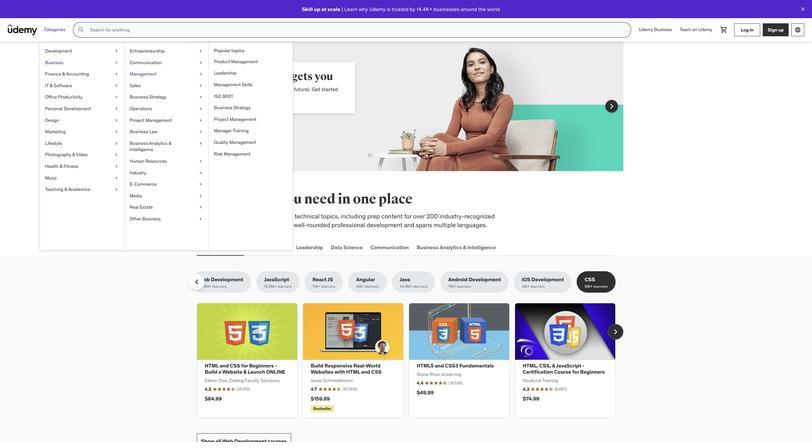 Task type: locate. For each thing, give the bounding box(es) containing it.
music link
[[40, 172, 124, 184]]

professional
[[332, 221, 366, 229]]

0 horizontal spatial you
[[279, 191, 302, 208]]

analytics for the business analytics & intelligence link
[[149, 140, 168, 146]]

next image
[[607, 101, 617, 112], [611, 327, 621, 337]]

management
[[231, 59, 258, 65], [130, 71, 157, 77], [214, 82, 241, 88], [230, 116, 257, 122], [146, 117, 172, 123], [230, 140, 256, 145], [224, 151, 251, 157]]

1 vertical spatial skills
[[273, 213, 287, 220]]

1 vertical spatial leadership
[[297, 244, 323, 251]]

development right android
[[469, 277, 502, 283]]

personal development
[[45, 106, 91, 112]]

it certifications
[[250, 244, 289, 251]]

management down topics
[[231, 59, 258, 65]]

css inside 'html and css for beginners - build a website & launch online'
[[230, 363, 240, 369]]

beginners right website
[[249, 363, 274, 369]]

business analytics & intelligence up the 'human resources' on the top left of the page
[[130, 140, 172, 153]]

0 horizontal spatial leadership
[[214, 70, 237, 76]]

you up started
[[315, 70, 333, 83]]

xsmall image inside business law link
[[198, 129, 203, 135]]

for right "a"
[[241, 363, 248, 369]]

xsmall image inside management link
[[198, 71, 203, 77]]

& down languages.
[[463, 244, 467, 251]]

leadership link
[[209, 68, 293, 79]]

with
[[220, 93, 230, 100], [335, 369, 345, 376]]

css right real-
[[372, 369, 382, 376]]

xsmall image for finance & accounting
[[114, 71, 119, 77]]

0 horizontal spatial up
[[314, 6, 321, 12]]

0 vertical spatial javascript
[[264, 277, 289, 283]]

for inside 'html and css for beginners - build a website & launch online'
[[241, 363, 248, 369]]

it left certifications
[[250, 244, 255, 251]]

design link
[[40, 115, 124, 126]]

xsmall image for marketing
[[114, 129, 119, 135]]

1 horizontal spatial with
[[335, 369, 345, 376]]

1 vertical spatial in
[[338, 191, 351, 208]]

business analytics & intelligence down the 'multiple'
[[417, 244, 496, 251]]

0 horizontal spatial css
[[230, 363, 240, 369]]

xsmall image inside finance & accounting 'link'
[[114, 71, 119, 77]]

photography
[[45, 152, 71, 158]]

0 vertical spatial leadership
[[214, 70, 237, 76]]

xsmall image inside operations link
[[198, 106, 203, 112]]

for up us.
[[234, 86, 240, 92]]

xsmall image for communication
[[198, 60, 203, 66]]

xsmall image inside real estate 'link'
[[198, 205, 203, 211]]

strategy
[[149, 94, 167, 100], [234, 105, 251, 111]]

15.5m+
[[264, 284, 277, 289]]

development inside ios development 4m+ learners
[[532, 277, 564, 283]]

1 horizontal spatial project management link
[[209, 114, 293, 125]]

1 horizontal spatial business strategy
[[214, 105, 251, 111]]

java 14.4m+ learners
[[400, 277, 428, 289]]

analytics down the 'multiple'
[[440, 244, 462, 251]]

0 vertical spatial skills
[[241, 191, 276, 208]]

previous image
[[196, 101, 206, 112]]

management down training
[[230, 140, 256, 145]]

react js 7m+ learners
[[313, 277, 336, 289]]

1 horizontal spatial project management
[[214, 116, 257, 122]]

0 vertical spatial in
[[750, 27, 754, 33]]

up right sign
[[779, 27, 785, 33]]

business down "business law"
[[130, 140, 148, 146]]

health & fitness
[[45, 164, 78, 169]]

at
[[322, 6, 327, 12]]

learners inside android development 7m+ learners
[[458, 284, 472, 289]]

management up '9001'
[[214, 82, 241, 88]]

7m+ for android development
[[449, 284, 457, 289]]

1 vertical spatial it
[[250, 244, 255, 251]]

& left video at the left of page
[[72, 152, 75, 158]]

xsmall image inside e-commerce link
[[198, 181, 203, 188]]

200
[[427, 213, 438, 220]]

1 horizontal spatial the
[[479, 6, 486, 12]]

gets
[[292, 70, 313, 83]]

4m+ down ios
[[522, 284, 530, 289]]

xsmall image inside office productivity link
[[114, 94, 119, 101]]

html
[[205, 363, 219, 369], [347, 369, 360, 376]]

up for skill
[[314, 6, 321, 12]]

skills up supports
[[273, 213, 287, 220]]

marketing link
[[40, 126, 124, 138]]

7m+ down android
[[449, 284, 457, 289]]

xsmall image inside business strategy link
[[198, 94, 203, 101]]

udemy image
[[8, 24, 37, 35]]

project management link up law
[[125, 115, 209, 126]]

business up "finance"
[[45, 60, 64, 65]]

0 horizontal spatial html
[[205, 363, 219, 369]]

1 your from the left
[[241, 86, 251, 92]]

xsmall image for e-commerce
[[198, 181, 203, 188]]

build left "a"
[[205, 369, 218, 376]]

7m+ inside android development 7m+ learners
[[449, 284, 457, 289]]

build
[[311, 363, 324, 369], [205, 369, 218, 376]]

build left responsive
[[311, 363, 324, 369]]

1 horizontal spatial your
[[283, 86, 293, 92]]

business inside other business link
[[142, 216, 161, 222]]

in up including
[[338, 191, 351, 208]]

- right course
[[583, 363, 585, 369]]

xsmall image inside other business link
[[198, 216, 203, 222]]

technical
[[295, 213, 320, 220]]

business strategy up operations
[[130, 94, 167, 100]]

development right ios
[[532, 277, 564, 283]]

web inside web development button
[[198, 244, 209, 251]]

communication down the development
[[371, 244, 409, 251]]

7m+ down react
[[313, 284, 321, 289]]

xsmall image inside personal development link
[[114, 106, 119, 112]]

& up office
[[50, 83, 53, 89]]

critical
[[223, 213, 241, 220]]

skill
[[302, 6, 313, 12]]

you up to
[[279, 191, 302, 208]]

intelligence up human
[[130, 147, 153, 153]]

skills inside covering critical workplace skills to technical topics, including prep content for over 200 industry-recognized certifications, our catalog supports well-rounded professional development and spans multiple languages.
[[273, 213, 287, 220]]

office productivity
[[45, 94, 83, 100]]

close image
[[801, 6, 807, 12]]

android
[[449, 277, 468, 283]]

xsmall image for management
[[198, 71, 203, 77]]

business down spans
[[417, 244, 439, 251]]

1 horizontal spatial project
[[214, 116, 229, 122]]

0 horizontal spatial -
[[275, 363, 277, 369]]

leadership down rounded
[[297, 244, 323, 251]]

development for web development
[[210, 244, 243, 251]]

you for gets
[[315, 70, 333, 83]]

it inside button
[[250, 244, 255, 251]]

0 horizontal spatial 7m+
[[313, 284, 321, 289]]

0 horizontal spatial business strategy
[[130, 94, 167, 100]]

1 - from the left
[[275, 363, 277, 369]]

submit search image
[[77, 26, 85, 34]]

management for the right project management link
[[230, 116, 257, 122]]

css,
[[540, 363, 552, 369]]

web for web development 12.2m+ learners
[[199, 277, 210, 283]]

1 horizontal spatial javascript
[[557, 363, 582, 369]]

1 horizontal spatial communication
[[371, 244, 409, 251]]

0 vertical spatial carousel element
[[189, 42, 624, 171]]

sign up link
[[764, 23, 790, 36]]

you inside learning that gets you skills for your present (and your future). get started with us.
[[315, 70, 333, 83]]

management for the left project management link
[[146, 117, 172, 123]]

your right (and
[[283, 86, 293, 92]]

1 horizontal spatial you
[[315, 70, 333, 83]]

teach on udemy link
[[676, 22, 717, 38]]

1 vertical spatial communication
[[371, 244, 409, 251]]

xsmall image for business law
[[198, 129, 203, 135]]

7 learners from the left
[[531, 284, 545, 289]]

0 vertical spatial next image
[[607, 101, 617, 112]]

human resources link
[[125, 156, 209, 167]]

strategy for project management
[[234, 105, 251, 111]]

project management for the left project management link
[[130, 117, 172, 123]]

xsmall image for other business
[[198, 216, 203, 222]]

certification
[[523, 369, 554, 376]]

scale
[[328, 6, 341, 12]]

0 horizontal spatial it
[[45, 83, 49, 89]]

9001
[[223, 93, 233, 99]]

xsmall image inside the media "link"
[[198, 193, 203, 199]]

& inside 'link'
[[62, 71, 65, 77]]

with left us.
[[220, 93, 230, 100]]

and inside build responsive real-world websites with html and css
[[362, 369, 371, 376]]

development down office productivity link
[[64, 106, 91, 112]]

management for product management link
[[231, 59, 258, 65]]

for right course
[[573, 369, 580, 376]]

skills down leadership link
[[242, 82, 253, 88]]

xsmall image
[[114, 48, 119, 54], [114, 60, 119, 66], [198, 60, 203, 66], [198, 71, 203, 77], [114, 83, 119, 89], [198, 83, 203, 89], [198, 129, 203, 135], [198, 158, 203, 165], [114, 164, 119, 170], [198, 170, 203, 176], [198, 181, 203, 188], [198, 193, 203, 199]]

management up law
[[146, 117, 172, 123]]

& down business law link
[[169, 140, 172, 146]]

0 horizontal spatial strategy
[[149, 94, 167, 100]]

xsmall image inside communication link
[[198, 60, 203, 66]]

0 vertical spatial with
[[220, 93, 230, 100]]

xsmall image for business analytics & intelligence
[[198, 140, 203, 147]]

1 learners from the left
[[213, 284, 227, 289]]

beginners right course
[[581, 369, 605, 376]]

leadership down 'product'
[[214, 70, 237, 76]]

1 horizontal spatial 4m+
[[522, 284, 530, 289]]

0 horizontal spatial beginners
[[249, 363, 274, 369]]

& right "finance"
[[62, 71, 65, 77]]

1 horizontal spatial build
[[311, 363, 324, 369]]

and inside covering critical workplace skills to technical topics, including prep content for over 200 industry-recognized certifications, our catalog supports well-rounded professional development and spans multiple languages.
[[404, 221, 415, 229]]

business left teach
[[655, 27, 673, 33]]

in right log
[[750, 27, 754, 33]]

management down quality management
[[224, 151, 251, 157]]

7m+ inside react js 7m+ learners
[[313, 284, 321, 289]]

xsmall image inside the music link
[[114, 175, 119, 181]]

-
[[275, 363, 277, 369], [583, 363, 585, 369]]

0 horizontal spatial project management link
[[125, 115, 209, 126]]

development up '12.2m+'
[[211, 277, 244, 283]]

intelligence for the business analytics & intelligence link
[[130, 147, 153, 153]]

4m+ down angular
[[356, 284, 364, 289]]

communication down entrepreneurship
[[130, 60, 162, 65]]

javascript inside javascript 15.5m+ learners
[[264, 277, 289, 283]]

project management inside 'management' element
[[214, 116, 257, 122]]

(and
[[272, 86, 282, 92]]

business analytics & intelligence inside the business analytics & intelligence link
[[130, 140, 172, 153]]

0 horizontal spatial communication
[[130, 60, 162, 65]]

2 horizontal spatial udemy
[[699, 27, 713, 33]]

0 vertical spatial the
[[479, 6, 486, 12]]

1 horizontal spatial business strategy link
[[209, 102, 293, 114]]

build responsive real-world websites with html and css link
[[311, 363, 382, 376]]

0 vertical spatial communication
[[130, 60, 162, 65]]

with right websites
[[335, 369, 345, 376]]

4m+
[[356, 284, 364, 289], [522, 284, 530, 289]]

2 7m+ from the left
[[449, 284, 457, 289]]

communication for the communication button
[[371, 244, 409, 251]]

us.
[[231, 93, 238, 100]]

supports
[[268, 221, 292, 229]]

you for skills
[[279, 191, 302, 208]]

log in
[[742, 27, 754, 33]]

communication inside the communication button
[[371, 244, 409, 251]]

2 learners from the left
[[278, 284, 292, 289]]

0 horizontal spatial with
[[220, 93, 230, 100]]

leadership inside button
[[297, 244, 323, 251]]

your
[[241, 86, 251, 92], [283, 86, 293, 92]]

development for ios development 4m+ learners
[[532, 277, 564, 283]]

commerce
[[135, 181, 157, 187]]

0 horizontal spatial project
[[130, 117, 144, 123]]

development inside web development 12.2m+ learners
[[211, 277, 244, 283]]

covering
[[197, 213, 221, 220]]

project management up manager training
[[214, 116, 257, 122]]

carousel element containing learning that gets you
[[189, 42, 624, 171]]

up left at
[[314, 6, 321, 12]]

- right 'launch'
[[275, 363, 277, 369]]

beginners inside 'html and css for beginners - build a website & launch online'
[[249, 363, 274, 369]]

0 horizontal spatial skills
[[220, 86, 233, 92]]

and inside 'html and css for beginners - build a website & launch online'
[[220, 363, 229, 369]]

online
[[267, 369, 286, 376]]

xsmall image for photography & video
[[114, 152, 119, 158]]

0 horizontal spatial build
[[205, 369, 218, 376]]

9m+
[[585, 284, 593, 289]]

8 learners from the left
[[594, 284, 608, 289]]

project down operations
[[130, 117, 144, 123]]

real
[[130, 205, 139, 210]]

1 vertical spatial javascript
[[557, 363, 582, 369]]

1 vertical spatial intelligence
[[468, 244, 496, 251]]

analytics inside business analytics & intelligence button
[[440, 244, 462, 251]]

intelligence down languages.
[[468, 244, 496, 251]]

project inside 'management' element
[[214, 116, 229, 122]]

business strategy down us.
[[214, 105, 251, 111]]

strategy inside 'management' element
[[234, 105, 251, 111]]

intelligence inside button
[[468, 244, 496, 251]]

business strategy for sales
[[130, 94, 167, 100]]

development down certifications,
[[210, 244, 243, 251]]

react
[[313, 277, 327, 283]]

4 learners from the left
[[365, 284, 379, 289]]

it & software
[[45, 83, 72, 89]]

0 vertical spatial you
[[315, 70, 333, 83]]

resources
[[146, 158, 167, 164]]

- inside html, css, & javascript - certification course for beginners
[[583, 363, 585, 369]]

a
[[219, 369, 221, 376]]

xsmall image inside the business analytics & intelligence link
[[198, 140, 203, 147]]

xsmall image inside entrepreneurship link
[[198, 48, 203, 54]]

need
[[305, 191, 336, 208]]

1 vertical spatial business strategy
[[214, 105, 251, 111]]

xsmall image inside the 'industry' "link"
[[198, 170, 203, 176]]

learners inside 'java 14.4m+ learners'
[[414, 284, 428, 289]]

project management up law
[[130, 117, 172, 123]]

development inside android development 7m+ learners
[[469, 277, 502, 283]]

xsmall image for development
[[114, 48, 119, 54]]

xsmall image for health & fitness
[[114, 164, 119, 170]]

& left 'launch'
[[244, 369, 247, 376]]

sign up
[[769, 27, 785, 33]]

get
[[312, 86, 321, 92]]

learning that gets you skills for your present (and your future). get started with us.
[[220, 70, 338, 100]]

finance & accounting
[[45, 71, 89, 77]]

html, css, & javascript - certification course for beginners
[[523, 363, 605, 376]]

css
[[585, 277, 596, 283], [230, 363, 240, 369], [372, 369, 382, 376]]

your down learning
[[241, 86, 251, 92]]

business strategy link down management link
[[125, 92, 209, 103]]

build inside build responsive real-world websites with html and css
[[311, 363, 324, 369]]

xsmall image inside project management link
[[198, 117, 203, 124]]

photography & video link
[[40, 149, 124, 161]]

business analytics & intelligence for the business analytics & intelligence link
[[130, 140, 172, 153]]

1 horizontal spatial skills
[[242, 82, 253, 88]]

project management
[[214, 116, 257, 122], [130, 117, 172, 123]]

1 vertical spatial strategy
[[234, 105, 251, 111]]

html inside build responsive real-world websites with html and css
[[347, 369, 360, 376]]

analytics inside the business analytics & intelligence link
[[149, 140, 168, 146]]

business analytics & intelligence for business analytics & intelligence button
[[417, 244, 496, 251]]

project management for the right project management link
[[214, 116, 257, 122]]

business down iso 9001
[[214, 105, 233, 111]]

business strategy
[[130, 94, 167, 100], [214, 105, 251, 111]]

xsmall image inside health & fitness link
[[114, 164, 119, 170]]

0 horizontal spatial in
[[338, 191, 351, 208]]

0 horizontal spatial the
[[218, 191, 239, 208]]

recognized
[[465, 213, 495, 220]]

it up office
[[45, 83, 49, 89]]

1 horizontal spatial intelligence
[[468, 244, 496, 251]]

communication
[[130, 60, 162, 65], [371, 244, 409, 251]]

business down estate
[[142, 216, 161, 222]]

for left over
[[405, 213, 412, 220]]

1 vertical spatial with
[[335, 369, 345, 376]]

the left world
[[479, 6, 486, 12]]

1 horizontal spatial -
[[583, 363, 585, 369]]

skills inside learning that gets you skills for your present (and your future). get started with us.
[[220, 86, 233, 92]]

1 horizontal spatial strategy
[[234, 105, 251, 111]]

1 vertical spatial analytics
[[440, 244, 462, 251]]

html left world at the left bottom of page
[[347, 369, 360, 376]]

it for it & software
[[45, 83, 49, 89]]

0 vertical spatial business strategy
[[130, 94, 167, 100]]

0 horizontal spatial your
[[241, 86, 251, 92]]

learners inside javascript 15.5m+ learners
[[278, 284, 292, 289]]

1 horizontal spatial in
[[750, 27, 754, 33]]

communication inside communication link
[[130, 60, 162, 65]]

communication for communication link
[[130, 60, 162, 65]]

0 horizontal spatial business strategy link
[[125, 92, 209, 103]]

xsmall image inside photography & video link
[[114, 152, 119, 158]]

web inside web development 12.2m+ learners
[[199, 277, 210, 283]]

xsmall image inside lifestyle link
[[114, 140, 119, 147]]

0 horizontal spatial business analytics & intelligence
[[130, 140, 172, 153]]

web down certifications,
[[198, 244, 209, 251]]

management skills link
[[209, 79, 293, 91]]

0 vertical spatial intelligence
[[130, 147, 153, 153]]

development inside button
[[210, 244, 243, 251]]

0 vertical spatial business analytics & intelligence
[[130, 140, 172, 153]]

choose a language image
[[795, 27, 802, 33]]

project
[[214, 116, 229, 122], [130, 117, 144, 123]]

intelligence inside 'business analytics & intelligence'
[[130, 147, 153, 153]]

1 vertical spatial you
[[279, 191, 302, 208]]

html5 and css3 fundamentals link
[[417, 363, 494, 369]]

1 7m+ from the left
[[313, 284, 321, 289]]

xsmall image inside teaching & academics link
[[114, 187, 119, 193]]

web up '12.2m+'
[[199, 277, 210, 283]]

business inside 'management' element
[[214, 105, 233, 111]]

xsmall image inside sales link
[[198, 83, 203, 89]]

analytics down law
[[149, 140, 168, 146]]

css right "a"
[[230, 363, 240, 369]]

& right the css,
[[553, 363, 556, 369]]

0 vertical spatial it
[[45, 83, 49, 89]]

5 learners from the left
[[414, 284, 428, 289]]

1 horizontal spatial up
[[779, 27, 785, 33]]

xsmall image inside human resources link
[[198, 158, 203, 165]]

leadership inside 'management' element
[[214, 70, 237, 76]]

6 learners from the left
[[458, 284, 472, 289]]

beginners inside html, css, & javascript - certification course for beginners
[[581, 369, 605, 376]]

html left website
[[205, 363, 219, 369]]

1 vertical spatial up
[[779, 27, 785, 33]]

xsmall image inside the business link
[[114, 60, 119, 66]]

2 4m+ from the left
[[522, 284, 530, 289]]

business analytics & intelligence inside business analytics & intelligence button
[[417, 244, 496, 251]]

skills up workplace
[[241, 191, 276, 208]]

1 vertical spatial business analytics & intelligence
[[417, 244, 496, 251]]

0 horizontal spatial analytics
[[149, 140, 168, 146]]

for inside html, css, & javascript - certification course for beginners
[[573, 369, 580, 376]]

to
[[288, 213, 294, 220]]

design
[[45, 117, 59, 123]]

business left law
[[130, 129, 148, 135]]

marketing
[[45, 129, 66, 135]]

0 horizontal spatial project management
[[130, 117, 172, 123]]

xsmall image inside development link
[[114, 48, 119, 54]]

world
[[366, 363, 381, 369]]

xsmall image
[[198, 48, 203, 54], [114, 71, 119, 77], [114, 94, 119, 101], [198, 94, 203, 101], [114, 106, 119, 112], [198, 106, 203, 112], [114, 117, 119, 124], [198, 117, 203, 124], [114, 129, 119, 135], [114, 140, 119, 147], [198, 140, 203, 147], [114, 152, 119, 158], [114, 175, 119, 181], [114, 187, 119, 193], [198, 205, 203, 211], [198, 216, 203, 222]]

xsmall image inside marketing link
[[114, 129, 119, 135]]

management up training
[[230, 116, 257, 122]]

the up critical
[[218, 191, 239, 208]]

1 4m+ from the left
[[356, 284, 364, 289]]

1 horizontal spatial 7m+
[[449, 284, 457, 289]]

strategy down us.
[[234, 105, 251, 111]]

xsmall image for business strategy
[[198, 94, 203, 101]]

javascript up the 15.5m+
[[264, 277, 289, 283]]

0 vertical spatial strategy
[[149, 94, 167, 100]]

css3
[[445, 363, 459, 369]]

1 horizontal spatial beginners
[[581, 369, 605, 376]]

business analytics & intelligence
[[130, 140, 172, 153], [417, 244, 496, 251]]

3 learners from the left
[[322, 284, 336, 289]]

0 vertical spatial web
[[198, 244, 209, 251]]

css inside the "css 9m+ learners"
[[585, 277, 596, 283]]

analytics for business analytics & intelligence button
[[440, 244, 462, 251]]

css up 9m+ on the right bottom of the page
[[585, 277, 596, 283]]

strategy down sales link
[[149, 94, 167, 100]]

2 horizontal spatial css
[[585, 277, 596, 283]]

real-
[[354, 363, 366, 369]]

0 horizontal spatial intelligence
[[130, 147, 153, 153]]

0 vertical spatial analytics
[[149, 140, 168, 146]]

1 horizontal spatial html
[[347, 369, 360, 376]]

skills inside 'management' element
[[242, 82, 253, 88]]

2 - from the left
[[583, 363, 585, 369]]

1 vertical spatial carousel element
[[197, 303, 624, 418]]

1 horizontal spatial leadership
[[297, 244, 323, 251]]

html and css for beginners - build a website & launch online
[[205, 363, 286, 376]]

0 horizontal spatial 4m+
[[356, 284, 364, 289]]

xsmall image inside it & software link
[[114, 83, 119, 89]]

angular 4m+ learners
[[356, 277, 379, 289]]

xsmall image inside design link
[[114, 117, 119, 124]]

business up operations
[[130, 94, 148, 100]]

build responsive real-world websites with html and css
[[311, 363, 382, 376]]

for inside learning that gets you skills for your present (and your future). get started with us.
[[234, 86, 240, 92]]

popular topics
[[214, 48, 245, 54]]

business strategy link down us.
[[209, 102, 293, 114]]

xsmall image for personal development
[[114, 106, 119, 112]]

1 horizontal spatial it
[[250, 244, 255, 251]]

up
[[314, 6, 321, 12], [779, 27, 785, 33]]

skills up '9001'
[[220, 86, 233, 92]]

in
[[750, 27, 754, 33], [338, 191, 351, 208]]

0 vertical spatial up
[[314, 6, 321, 12]]

html inside 'html and css for beginners - build a website & launch online'
[[205, 363, 219, 369]]

1 horizontal spatial analytics
[[440, 244, 462, 251]]

previous image
[[192, 277, 202, 288]]

business strategy inside 'management' element
[[214, 105, 251, 111]]

1 horizontal spatial business analytics & intelligence
[[417, 244, 496, 251]]

quality management link
[[209, 137, 293, 148]]

0 horizontal spatial javascript
[[264, 277, 289, 283]]

project management link up training
[[209, 114, 293, 125]]

1 horizontal spatial css
[[372, 369, 382, 376]]

1 vertical spatial web
[[199, 277, 210, 283]]

business law link
[[125, 126, 209, 138]]

management for risk management link
[[224, 151, 251, 157]]

business strategy link for operations
[[125, 92, 209, 103]]

xsmall image for music
[[114, 175, 119, 181]]

website
[[222, 369, 242, 376]]

javascript right the css,
[[557, 363, 582, 369]]

carousel element
[[189, 42, 624, 171], [197, 303, 624, 418]]

project up manager
[[214, 116, 229, 122]]

business inside business law link
[[130, 129, 148, 135]]



Task type: vqa. For each thing, say whether or not it's contained in the screenshot.
rightmost Mutable
no



Task type: describe. For each thing, give the bounding box(es) containing it.
learning
[[220, 70, 267, 83]]

project for the left project management link
[[130, 117, 144, 123]]

learners inside react js 7m+ learners
[[322, 284, 336, 289]]

business strategy for iso 9001
[[214, 105, 251, 111]]

topic filters element
[[189, 272, 616, 293]]

management for quality management link
[[230, 140, 256, 145]]

finance & accounting link
[[40, 69, 124, 80]]

operations link
[[125, 103, 209, 115]]

web for web development
[[198, 244, 209, 251]]

why
[[359, 6, 368, 12]]

javascript 15.5m+ learners
[[264, 277, 292, 289]]

lifestyle link
[[40, 138, 124, 149]]

place
[[379, 191, 413, 208]]

world
[[488, 6, 500, 12]]

video
[[76, 152, 88, 158]]

e-
[[130, 181, 135, 187]]

Search for anything text field
[[89, 24, 624, 35]]

carousel element containing html and css for beginners - build a website & launch online
[[197, 303, 624, 418]]

xsmall image for media
[[198, 193, 203, 199]]

html5
[[417, 363, 434, 369]]

popular
[[214, 48, 230, 54]]

other business link
[[125, 214, 209, 225]]

workplace
[[243, 213, 271, 220]]

build inside 'html and css for beginners - build a website & launch online'
[[205, 369, 218, 376]]

business inside business analytics & intelligence button
[[417, 244, 439, 251]]

xsmall image for operations
[[198, 106, 203, 112]]

iso 9001
[[214, 93, 233, 99]]

product management
[[214, 59, 258, 65]]

7m+ for react js
[[313, 284, 321, 289]]

academics
[[68, 187, 90, 192]]

learners inside ios development 4m+ learners
[[531, 284, 545, 289]]

health
[[45, 164, 59, 169]]

teaching & academics link
[[40, 184, 124, 196]]

languages.
[[458, 221, 488, 229]]

including
[[341, 213, 366, 220]]

iso
[[214, 93, 222, 99]]

development for android development 7m+ learners
[[469, 277, 502, 283]]

project for the right project management link
[[214, 116, 229, 122]]

up for sign
[[779, 27, 785, 33]]

finance
[[45, 71, 61, 77]]

log in link
[[735, 23, 761, 36]]

xsmall image for entrepreneurship
[[198, 48, 203, 54]]

web development 12.2m+ learners
[[199, 277, 244, 289]]

javascript inside html, css, & javascript - certification course for beginners
[[557, 363, 582, 369]]

science
[[344, 244, 363, 251]]

business analytics & intelligence link
[[125, 138, 209, 156]]

xsmall image for industry
[[198, 170, 203, 176]]

teach
[[680, 27, 692, 33]]

java
[[400, 277, 411, 283]]

shopping cart with 0 items image
[[721, 26, 729, 34]]

one
[[353, 191, 377, 208]]

estate
[[140, 205, 153, 210]]

|
[[342, 6, 343, 12]]

xsmall image for design
[[114, 117, 119, 124]]

started
[[322, 86, 338, 92]]

ios development 4m+ learners
[[522, 277, 564, 289]]

data
[[331, 244, 343, 251]]

industry-
[[440, 213, 465, 220]]

xsmall image for it & software
[[114, 83, 119, 89]]

web development button
[[197, 240, 244, 255]]

& inside html, css, & javascript - certification course for beginners
[[553, 363, 556, 369]]

1 vertical spatial the
[[218, 191, 239, 208]]

covering critical workplace skills to technical topics, including prep content for over 200 industry-recognized certifications, our catalog supports well-rounded professional development and spans multiple languages.
[[197, 213, 495, 229]]

lifestyle
[[45, 140, 62, 146]]

fundamentals
[[460, 363, 494, 369]]

with inside build responsive real-world websites with html and css
[[335, 369, 345, 376]]

strategy for operations
[[149, 94, 167, 100]]

udemy business link
[[636, 22, 676, 38]]

manager training link
[[209, 125, 293, 137]]

xsmall image for human resources
[[198, 158, 203, 165]]

certifications,
[[197, 221, 234, 229]]

xsmall image for lifestyle
[[114, 140, 119, 147]]

product management link
[[209, 56, 293, 68]]

4m+ inside the angular 4m+ learners
[[356, 284, 364, 289]]

categories button
[[40, 22, 69, 38]]

development down categories dropdown button
[[45, 48, 72, 54]]

personal
[[45, 106, 63, 112]]

development for web development 12.2m+ learners
[[211, 277, 244, 283]]

management up sales
[[130, 71, 157, 77]]

photography & video
[[45, 152, 88, 158]]

with inside learning that gets you skills for your present (and your future). get started with us.
[[220, 93, 230, 100]]

on
[[693, 27, 698, 33]]

present
[[253, 86, 270, 92]]

business inside udemy business link
[[655, 27, 673, 33]]

css inside build responsive real-world websites with html and css
[[372, 369, 382, 376]]

leadership for leadership button
[[297, 244, 323, 251]]

product
[[214, 59, 230, 65]]

learners inside the angular 4m+ learners
[[365, 284, 379, 289]]

xsmall image for project management
[[198, 117, 203, 124]]

future).
[[294, 86, 311, 92]]

js
[[328, 277, 333, 283]]

data science button
[[330, 240, 364, 255]]

real estate link
[[125, 202, 209, 214]]

real estate
[[130, 205, 153, 210]]

sales link
[[125, 80, 209, 92]]

topics
[[231, 48, 245, 54]]

& inside 'html and css for beginners - build a website & launch online'
[[244, 369, 247, 376]]

entrepreneurship
[[130, 48, 165, 54]]

manager
[[214, 128, 232, 134]]

management element
[[209, 43, 293, 251]]

1 horizontal spatial udemy
[[640, 27, 654, 33]]

accounting
[[66, 71, 89, 77]]

health & fitness link
[[40, 161, 124, 172]]

development for personal development
[[64, 106, 91, 112]]

& right teaching
[[64, 187, 67, 192]]

xsmall image for teaching & academics
[[114, 187, 119, 193]]

for inside covering critical workplace skills to technical topics, including prep content for over 200 industry-recognized certifications, our catalog supports well-rounded professional development and spans multiple languages.
[[405, 213, 412, 220]]

learners inside the "css 9m+ learners"
[[594, 284, 608, 289]]

xsmall image for sales
[[198, 83, 203, 89]]

4m+ inside ios development 4m+ learners
[[522, 284, 530, 289]]

manager training
[[214, 128, 249, 134]]

html5 and css3 fundamentals
[[417, 363, 494, 369]]

0 horizontal spatial udemy
[[370, 6, 386, 12]]

development
[[367, 221, 403, 229]]

skill up at scale | learn why udemy is trusted by 14.4k+ businesses around the world
[[302, 6, 500, 12]]

android development 7m+ learners
[[449, 277, 502, 289]]

well-
[[294, 221, 307, 229]]

communication button
[[369, 240, 411, 255]]

categories
[[44, 27, 65, 33]]

& right health
[[60, 164, 62, 169]]

xsmall image for office productivity
[[114, 94, 119, 101]]

around
[[461, 6, 478, 12]]

intelligence for business analytics & intelligence button
[[468, 244, 496, 251]]

responsive
[[325, 363, 353, 369]]

productivity
[[58, 94, 83, 100]]

business link
[[40, 57, 124, 69]]

by
[[410, 6, 416, 12]]

learners inside web development 12.2m+ learners
[[213, 284, 227, 289]]

leadership for leadership link
[[214, 70, 237, 76]]

& inside button
[[463, 244, 467, 251]]

udemy business
[[640, 27, 673, 33]]

it for it certifications
[[250, 244, 255, 251]]

development link
[[40, 45, 124, 57]]

it & software link
[[40, 80, 124, 92]]

office
[[45, 94, 57, 100]]

2 your from the left
[[283, 86, 293, 92]]

business strategy link for project management
[[209, 102, 293, 114]]

xsmall image for business
[[114, 60, 119, 66]]

trusted
[[392, 6, 409, 12]]

learn
[[345, 6, 358, 12]]

risk management link
[[209, 148, 293, 160]]

- inside 'html and css for beginners - build a website & launch online'
[[275, 363, 277, 369]]

xsmall image for real estate
[[198, 205, 203, 211]]

1 vertical spatial next image
[[611, 327, 621, 337]]

communication link
[[125, 57, 209, 69]]

teach on udemy
[[680, 27, 713, 33]]

topics,
[[321, 213, 340, 220]]



